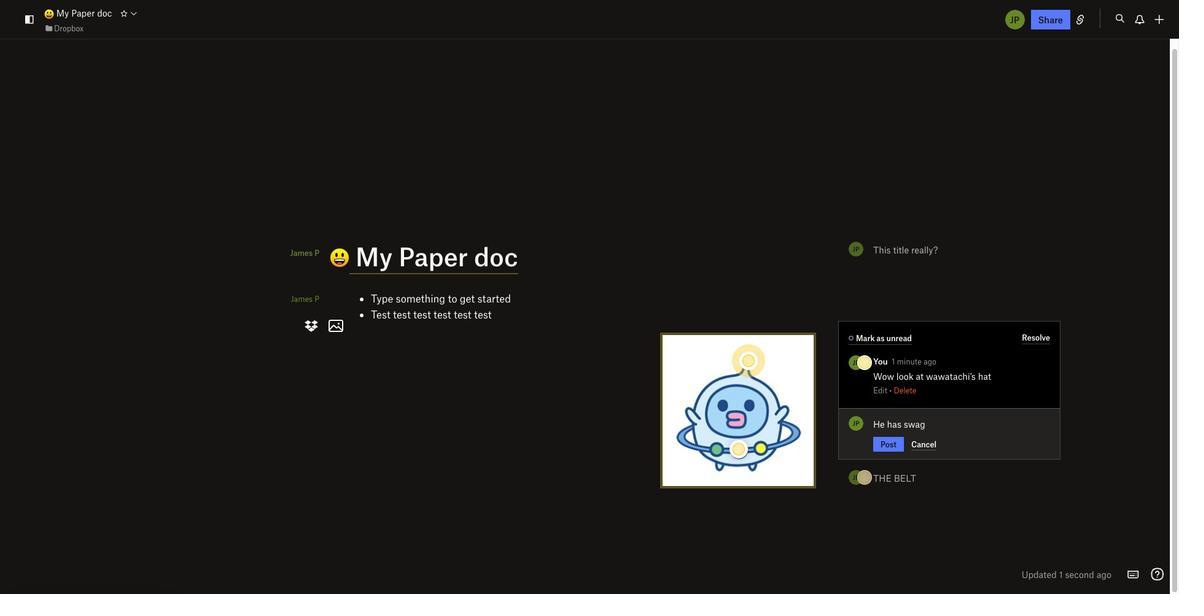 Task type: vqa. For each thing, say whether or not it's contained in the screenshot.
Resolve BUTTON
yes



Task type: locate. For each thing, give the bounding box(es) containing it.
grinning face with big eyes image
[[44, 9, 54, 19]]

paper
[[71, 8, 95, 19], [399, 241, 468, 271]]

doc right grinning face with big eyes image on the top of the page
[[97, 8, 112, 19]]

my inside "my paper doc" link
[[56, 8, 69, 19]]

to
[[448, 292, 457, 305]]

1 vertical spatial ago
[[1097, 569, 1112, 580]]

minute
[[897, 356, 922, 366]]

paper up something
[[399, 241, 468, 271]]

0 horizontal spatial my
[[56, 8, 69, 19]]

ago up at
[[924, 356, 936, 366]]

1 vertical spatial 2
[[863, 473, 867, 482]]

resolve
[[1022, 333, 1050, 343]]

2
[[737, 445, 741, 454], [863, 473, 867, 482]]

he
[[873, 419, 885, 430]]

get
[[460, 292, 475, 305]]

0 horizontal spatial my paper doc
[[54, 8, 112, 19]]

test
[[393, 308, 411, 321], [413, 308, 431, 321], [434, 308, 451, 321], [454, 308, 471, 321], [474, 308, 492, 321]]

1 horizontal spatial ago
[[1097, 569, 1112, 580]]

my paper doc up dropbox
[[54, 8, 112, 19]]

jp
[[1010, 14, 1020, 25], [853, 245, 859, 253], [853, 358, 859, 366], [853, 419, 859, 427], [853, 473, 859, 481]]

0 vertical spatial doc
[[97, 8, 112, 19]]

1 horizontal spatial doc
[[474, 241, 518, 271]]

1 vertical spatial doc
[[474, 241, 518, 271]]

my up "type"
[[356, 241, 393, 271]]

jp left the
[[853, 473, 859, 481]]

doc
[[97, 8, 112, 19], [474, 241, 518, 271]]

at
[[916, 371, 924, 382]]

test down something
[[413, 308, 431, 321]]

cancel
[[911, 439, 936, 449]]

my
[[56, 8, 69, 19], [356, 241, 393, 271]]

test right test
[[393, 308, 411, 321]]

jp inside jp button
[[1010, 14, 1020, 25]]

my right grinning face with big eyes image on the top of the page
[[56, 8, 69, 19]]

the belt
[[873, 473, 916, 484]]

wawatachi's
[[926, 371, 976, 382]]

1
[[892, 356, 895, 366], [747, 357, 750, 365], [863, 358, 866, 367], [1059, 569, 1063, 580]]

test down to at the left
[[434, 308, 451, 321]]

mark
[[856, 333, 875, 343]]

doc up "started"
[[474, 241, 518, 271]]

3 test from the left
[[434, 308, 451, 321]]

annotation 2 element
[[730, 440, 748, 459]]

jp left you
[[853, 358, 859, 366]]

look
[[896, 371, 913, 382]]

jp left share at the right top of the page
[[1010, 14, 1020, 25]]

paper up dropbox
[[71, 8, 95, 19]]

5 test from the left
[[474, 308, 492, 321]]

jp 1
[[853, 358, 866, 367]]

add dropbox files image
[[302, 316, 321, 336]]

test
[[371, 308, 390, 321]]

1 vertical spatial my paper doc
[[349, 241, 518, 271]]

title
[[893, 244, 909, 255]]

1 horizontal spatial paper
[[399, 241, 468, 271]]

this title really?
[[873, 244, 938, 255]]

my paper doc up something
[[349, 241, 518, 271]]

user-uploaded image: wawatchi2.jpg image
[[663, 335, 814, 486]]

0 vertical spatial paper
[[71, 8, 95, 19]]

test down get
[[454, 308, 471, 321]]

1 vertical spatial paper
[[399, 241, 468, 271]]

0 horizontal spatial ago
[[924, 356, 936, 366]]

jp 2
[[853, 473, 867, 482]]

0 vertical spatial ago
[[924, 356, 936, 366]]

dropbox link
[[44, 22, 84, 34]]

0 vertical spatial my
[[56, 8, 69, 19]]

•
[[889, 385, 892, 395]]

my paper doc
[[54, 8, 112, 19], [349, 241, 518, 271]]

second
[[1065, 569, 1094, 580]]

0 horizontal spatial 2
[[737, 445, 741, 454]]

1 test from the left
[[393, 308, 411, 321]]

0 horizontal spatial doc
[[97, 8, 112, 19]]

jp inside jp 1
[[853, 358, 859, 366]]

delete button
[[894, 385, 916, 395]]

1 horizontal spatial my
[[356, 241, 393, 271]]

heading
[[303, 241, 814, 274]]

1 horizontal spatial 2
[[863, 473, 867, 482]]

started
[[477, 292, 511, 305]]

dropbox
[[54, 23, 84, 33]]

ago right second
[[1097, 569, 1112, 580]]

0 vertical spatial my paper doc
[[54, 8, 112, 19]]

test down "started"
[[474, 308, 492, 321]]

0 horizontal spatial paper
[[71, 8, 95, 19]]

ago
[[924, 356, 936, 366], [1097, 569, 1112, 580]]

swag
[[904, 419, 925, 430]]

resolve button
[[1022, 332, 1050, 344]]



Task type: describe. For each thing, give the bounding box(es) containing it.
😃
[[303, 243, 328, 274]]

updated 1 second ago
[[1022, 569, 1112, 580]]

my paper doc link
[[44, 6, 112, 20]]

1 minute ago
[[892, 356, 936, 366]]

1 horizontal spatial my paper doc
[[349, 241, 518, 271]]

edit
[[873, 385, 887, 395]]

updated
[[1022, 569, 1057, 580]]

mark as unread button
[[849, 332, 912, 345]]

something
[[396, 292, 445, 305]]

cancel button
[[911, 438, 936, 451]]

has
[[887, 419, 901, 430]]

hat
[[978, 371, 991, 382]]

wow look at wawatachi's hat edit • delete
[[873, 371, 991, 395]]

wow
[[873, 371, 894, 382]]

the
[[873, 473, 892, 484]]

4 test from the left
[[454, 308, 471, 321]]

type something to get started test test test test test test
[[371, 292, 511, 321]]

2 test from the left
[[413, 308, 431, 321]]

this
[[873, 244, 891, 255]]

edit button
[[873, 385, 887, 395]]

Comment Entry text field
[[873, 418, 1053, 430]]

share
[[1038, 14, 1063, 25]]

jp left this
[[853, 245, 859, 253]]

type
[[371, 292, 393, 305]]

he has swag
[[873, 419, 925, 430]]

1 vertical spatial my
[[356, 241, 393, 271]]

you
[[873, 356, 888, 366]]

share button
[[1031, 10, 1070, 29]]

doc inside heading
[[474, 241, 518, 271]]

annotation 1 element
[[739, 352, 758, 370]]

belt
[[894, 473, 916, 484]]

jp inside jp 2
[[853, 473, 859, 481]]

really?
[[911, 244, 938, 255]]

delete
[[894, 385, 916, 395]]

0 vertical spatial 2
[[737, 445, 741, 454]]

1 minute ago link
[[892, 356, 936, 366]]

jp button
[[1004, 8, 1026, 30]]

as
[[877, 333, 885, 343]]

heading containing my paper doc
[[303, 241, 814, 274]]

paper inside "my paper doc" link
[[71, 8, 95, 19]]

unread
[[886, 333, 912, 343]]

jp left he
[[853, 419, 859, 427]]

mark as unread
[[856, 333, 912, 343]]



